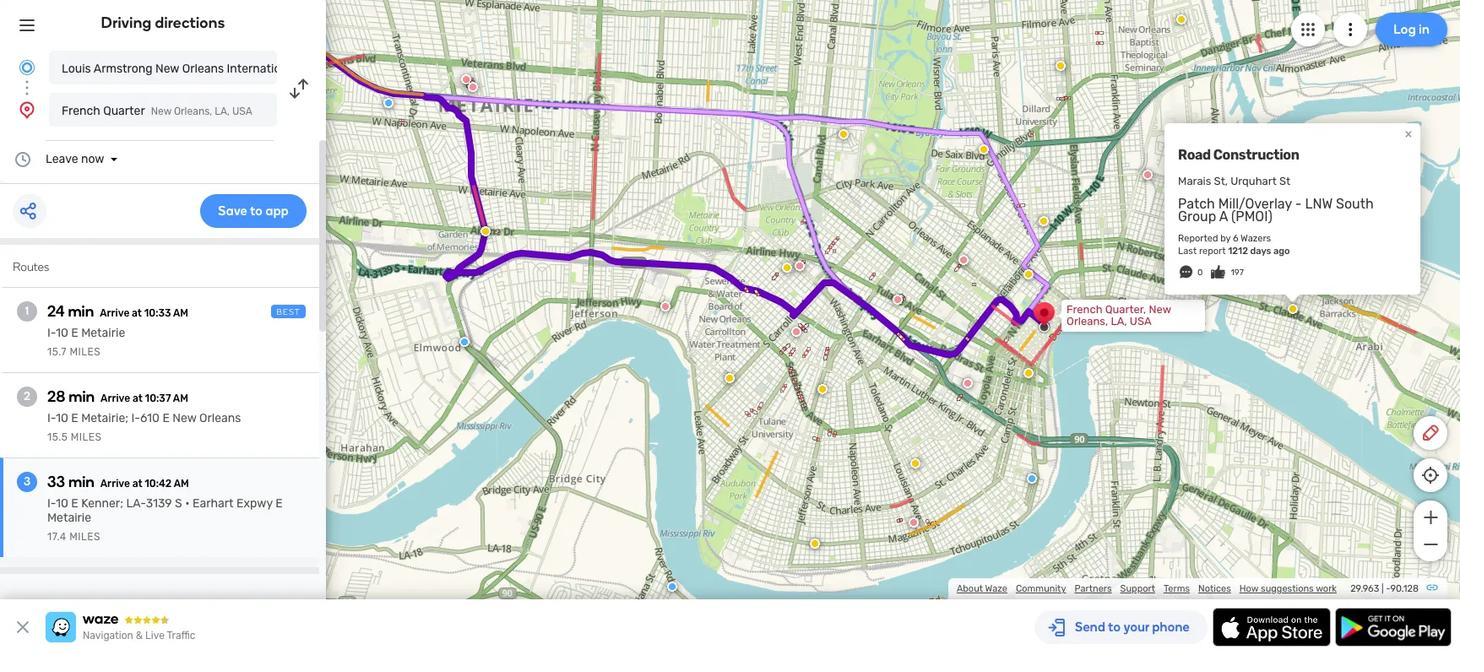 Task type: vqa. For each thing, say whether or not it's contained in the screenshot.
the topmost "MILES"
yes



Task type: locate. For each thing, give the bounding box(es) containing it.
0 horizontal spatial la,
[[215, 106, 230, 117]]

min for 28 min
[[69, 388, 95, 406]]

am right 10:33 at the left
[[173, 307, 188, 319]]

am
[[173, 307, 188, 319], [173, 393, 188, 405], [174, 478, 189, 490]]

i- down 33
[[47, 497, 56, 511]]

× link
[[1401, 126, 1417, 142]]

0 vertical spatial at
[[132, 307, 142, 319]]

patch mill/overlay - lnw south group a (pmoi) reported by 6 wazers last report 1212 days ago
[[1178, 196, 1374, 257]]

a
[[1219, 209, 1228, 225]]

i- up 15.5
[[47, 411, 56, 426]]

metairie down 24 min arrive at 10:33 am
[[81, 326, 125, 340]]

•
[[185, 497, 190, 511]]

la, for quarter,
[[1111, 315, 1127, 328]]

2 horizontal spatial police image
[[1027, 474, 1037, 484]]

s
[[175, 497, 182, 511]]

driving
[[101, 14, 152, 32]]

urquhart
[[1231, 175, 1277, 187]]

e down 24 min arrive at 10:33 am
[[71, 326, 78, 340]]

10 inside i-10 e metairie; i-610 e new orleans 15.5 miles
[[56, 411, 68, 426]]

10 inside i-10 e kenner; la-3139 s • earhart expwy e metairie 17.4 miles
[[56, 497, 68, 511]]

la, for quarter
[[215, 106, 230, 117]]

10 for 28
[[56, 411, 68, 426]]

orleans, inside "french quarter new orleans, la, usa"
[[174, 106, 212, 117]]

french left the quarter, at top
[[1067, 303, 1103, 316]]

at inside 28 min arrive at 10:37 am
[[133, 393, 143, 405]]

10
[[56, 326, 68, 340], [56, 411, 68, 426], [56, 497, 68, 511]]

1 horizontal spatial usa
[[1130, 315, 1152, 328]]

2 vertical spatial 10
[[56, 497, 68, 511]]

e left metairie;
[[71, 411, 78, 426]]

hazard image
[[1177, 14, 1187, 25], [1056, 61, 1066, 71], [1039, 216, 1049, 226], [481, 226, 491, 237], [782, 263, 792, 273], [1024, 269, 1034, 280], [1024, 368, 1034, 378], [725, 373, 735, 384], [911, 459, 921, 469]]

arrive up metairie;
[[101, 393, 130, 405]]

10 for 24
[[56, 326, 68, 340]]

e right expwy
[[275, 497, 283, 511]]

about waze link
[[957, 584, 1008, 595]]

0 vertical spatial metairie
[[81, 326, 125, 340]]

min right 33
[[68, 473, 94, 492]]

610
[[140, 411, 160, 426]]

hazard image
[[839, 129, 849, 139], [979, 144, 989, 155], [818, 384, 828, 394], [810, 539, 820, 549]]

road closed image
[[461, 74, 471, 84], [468, 82, 478, 92], [1143, 170, 1153, 180], [959, 255, 969, 265], [893, 295, 903, 305], [661, 302, 671, 312], [909, 518, 919, 528]]

1 vertical spatial 10
[[56, 411, 68, 426]]

new up "french quarter new orleans, la, usa"
[[155, 62, 179, 76]]

at
[[132, 307, 142, 319], [133, 393, 143, 405], [132, 478, 142, 490]]

e inside i-10 e metairie 15.7 miles
[[71, 326, 78, 340]]

10 for 33
[[56, 497, 68, 511]]

usa
[[232, 106, 252, 117], [1130, 315, 1152, 328]]

at inside 33 min arrive at 10:42 am
[[132, 478, 142, 490]]

report
[[1199, 246, 1226, 257]]

1212
[[1228, 246, 1248, 257]]

17.4
[[47, 531, 67, 543]]

15.7
[[47, 346, 67, 358]]

new right "quarter"
[[151, 106, 171, 117]]

- right |
[[1386, 584, 1391, 595]]

i-
[[47, 326, 56, 340], [47, 411, 56, 426], [131, 411, 140, 426], [47, 497, 56, 511]]

metairie;
[[81, 411, 128, 426]]

0 horizontal spatial -
[[1295, 196, 1302, 212]]

0 vertical spatial la,
[[215, 106, 230, 117]]

driving directions
[[101, 14, 225, 32]]

at up la-
[[132, 478, 142, 490]]

am inside 33 min arrive at 10:42 am
[[174, 478, 189, 490]]

at left 10:33 at the left
[[132, 307, 142, 319]]

min right 28
[[69, 388, 95, 406]]

reported
[[1178, 233, 1218, 244]]

french inside "french quarter, new orleans, la, usa"
[[1067, 303, 1103, 316]]

about waze community partners support terms notices how suggestions work
[[957, 584, 1337, 595]]

am for 33 min
[[174, 478, 189, 490]]

10:42
[[145, 478, 172, 490]]

90.128
[[1391, 584, 1419, 595]]

1 vertical spatial miles
[[71, 432, 102, 443]]

terms link
[[1164, 584, 1190, 595]]

arrive inside 28 min arrive at 10:37 am
[[101, 393, 130, 405]]

la, inside "french quarter, new orleans, la, usa"
[[1111, 315, 1127, 328]]

work
[[1316, 584, 1337, 595]]

zoom out image
[[1420, 535, 1441, 555]]

leave now
[[46, 152, 104, 166]]

3
[[24, 475, 31, 489]]

am up s
[[174, 478, 189, 490]]

new
[[155, 62, 179, 76], [151, 106, 171, 117], [1149, 303, 1171, 316], [173, 411, 196, 426]]

min for 24 min
[[68, 302, 94, 321]]

community link
[[1016, 584, 1066, 595]]

10 down 33
[[56, 497, 68, 511]]

expwy
[[236, 497, 273, 511]]

2 vertical spatial miles
[[69, 531, 101, 543]]

1 horizontal spatial la,
[[1111, 315, 1127, 328]]

0 vertical spatial arrive
[[100, 307, 129, 319]]

new right the quarter, at top
[[1149, 303, 1171, 316]]

2 vertical spatial am
[[174, 478, 189, 490]]

waze
[[985, 584, 1008, 595]]

2 vertical spatial min
[[68, 473, 94, 492]]

how suggestions work link
[[1240, 584, 1337, 595]]

new inside louis armstrong new orleans international airport button
[[155, 62, 179, 76]]

new inside "french quarter new orleans, la, usa"
[[151, 106, 171, 117]]

usa inside "french quarter, new orleans, la, usa"
[[1130, 315, 1152, 328]]

how
[[1240, 584, 1259, 595]]

wazers
[[1241, 233, 1271, 244]]

1 vertical spatial police image
[[460, 337, 470, 347]]

1 vertical spatial usa
[[1130, 315, 1152, 328]]

0 vertical spatial min
[[68, 302, 94, 321]]

group
[[1178, 209, 1216, 225]]

0 horizontal spatial french
[[62, 104, 100, 118]]

0 vertical spatial orleans
[[182, 62, 224, 76]]

24
[[47, 302, 65, 321]]

new right 610
[[173, 411, 196, 426]]

miles right 17.4
[[69, 531, 101, 543]]

1 vertical spatial am
[[173, 393, 188, 405]]

0 horizontal spatial usa
[[232, 106, 252, 117]]

1 horizontal spatial police image
[[460, 337, 470, 347]]

metairie up 17.4
[[47, 511, 91, 525]]

orleans right 610
[[199, 411, 241, 426]]

road closed image
[[795, 261, 805, 271], [791, 327, 802, 337], [963, 378, 973, 389]]

&
[[136, 630, 143, 642]]

i- up 15.7
[[47, 326, 56, 340]]

0 vertical spatial -
[[1295, 196, 1302, 212]]

at inside 24 min arrive at 10:33 am
[[132, 307, 142, 319]]

arrive inside 24 min arrive at 10:33 am
[[100, 307, 129, 319]]

new inside i-10 e metairie; i-610 e new orleans 15.5 miles
[[173, 411, 196, 426]]

0 horizontal spatial orleans,
[[174, 106, 212, 117]]

1 vertical spatial orleans,
[[1067, 315, 1108, 328]]

arrive
[[100, 307, 129, 319], [101, 393, 130, 405], [100, 478, 130, 490]]

min right 24
[[68, 302, 94, 321]]

0 vertical spatial am
[[173, 307, 188, 319]]

orleans
[[182, 62, 224, 76], [199, 411, 241, 426]]

metairie
[[81, 326, 125, 340], [47, 511, 91, 525]]

1 vertical spatial road closed image
[[791, 327, 802, 337]]

e right 610
[[162, 411, 170, 426]]

i- inside i-10 e kenner; la-3139 s • earhart expwy e metairie 17.4 miles
[[47, 497, 56, 511]]

0 vertical spatial french
[[62, 104, 100, 118]]

1 at from the top
[[132, 307, 142, 319]]

3 at from the top
[[132, 478, 142, 490]]

airport
[[300, 62, 338, 76]]

- left lnw
[[1295, 196, 1302, 212]]

french quarter, new orleans, la, usa
[[1067, 303, 1171, 328]]

1 vertical spatial -
[[1386, 584, 1391, 595]]

0 vertical spatial 10
[[56, 326, 68, 340]]

orleans, inside "french quarter, new orleans, la, usa"
[[1067, 315, 1108, 328]]

- inside 'patch mill/overlay - lnw south group a (pmoi) reported by 6 wazers last report 1212 days ago'
[[1295, 196, 1302, 212]]

i-10 e metairie; i-610 e new orleans 15.5 miles
[[47, 411, 241, 443]]

miles right 15.7
[[70, 346, 101, 358]]

french down louis
[[62, 104, 100, 118]]

0 horizontal spatial police image
[[384, 98, 394, 108]]

1 vertical spatial arrive
[[101, 393, 130, 405]]

1 horizontal spatial orleans,
[[1067, 315, 1108, 328]]

current location image
[[17, 57, 37, 78]]

i-10 e metairie 15.7 miles
[[47, 326, 125, 358]]

new inside "french quarter, new orleans, la, usa"
[[1149, 303, 1171, 316]]

miles inside i-10 e metairie; i-610 e new orleans 15.5 miles
[[71, 432, 102, 443]]

at for 33 min
[[132, 478, 142, 490]]

am inside 28 min arrive at 10:37 am
[[173, 393, 188, 405]]

arrive inside 33 min arrive at 10:42 am
[[100, 478, 130, 490]]

usa for quarter,
[[1130, 315, 1152, 328]]

-
[[1295, 196, 1302, 212], [1386, 584, 1391, 595]]

notices
[[1199, 584, 1231, 595]]

3139
[[146, 497, 172, 511]]

1 vertical spatial la,
[[1111, 315, 1127, 328]]

arrive for 24 min
[[100, 307, 129, 319]]

la-
[[126, 497, 146, 511]]

0 vertical spatial usa
[[232, 106, 252, 117]]

2 vertical spatial arrive
[[100, 478, 130, 490]]

2 10 from the top
[[56, 411, 68, 426]]

1 vertical spatial orleans
[[199, 411, 241, 426]]

i- down 28 min arrive at 10:37 am
[[131, 411, 140, 426]]

orleans,
[[174, 106, 212, 117], [1067, 315, 1108, 328]]

2 vertical spatial at
[[132, 478, 142, 490]]

1 vertical spatial at
[[133, 393, 143, 405]]

usa inside "french quarter new orleans, la, usa"
[[232, 106, 252, 117]]

miles
[[70, 346, 101, 358], [71, 432, 102, 443], [69, 531, 101, 543]]

1 vertical spatial min
[[69, 388, 95, 406]]

louis armstrong new orleans international airport
[[62, 62, 338, 76]]

e
[[71, 326, 78, 340], [71, 411, 78, 426], [162, 411, 170, 426], [71, 497, 78, 511], [275, 497, 283, 511]]

arrive up kenner;
[[100, 478, 130, 490]]

0 vertical spatial miles
[[70, 346, 101, 358]]

at left 10:37
[[133, 393, 143, 405]]

e left kenner;
[[71, 497, 78, 511]]

i- for 24 min
[[47, 326, 56, 340]]

6
[[1233, 233, 1239, 244]]

1 vertical spatial french
[[1067, 303, 1103, 316]]

french
[[62, 104, 100, 118], [1067, 303, 1103, 316]]

now
[[81, 152, 104, 166]]

10 inside i-10 e metairie 15.7 miles
[[56, 326, 68, 340]]

french for quarter
[[62, 104, 100, 118]]

la, inside "french quarter new orleans, la, usa"
[[215, 106, 230, 117]]

0 vertical spatial orleans,
[[174, 106, 212, 117]]

am inside 24 min arrive at 10:33 am
[[173, 307, 188, 319]]

24 min arrive at 10:33 am
[[47, 302, 188, 321]]

zoom in image
[[1420, 508, 1441, 528]]

3 10 from the top
[[56, 497, 68, 511]]

10 up 15.5
[[56, 411, 68, 426]]

police image
[[384, 98, 394, 108], [460, 337, 470, 347], [1027, 474, 1037, 484]]

new for quarter
[[151, 106, 171, 117]]

10 up 15.7
[[56, 326, 68, 340]]

1 horizontal spatial french
[[1067, 303, 1103, 316]]

arrive up i-10 e metairie 15.7 miles
[[100, 307, 129, 319]]

1 10 from the top
[[56, 326, 68, 340]]

1 horizontal spatial -
[[1386, 584, 1391, 595]]

i- inside i-10 e metairie 15.7 miles
[[47, 326, 56, 340]]

orleans down directions
[[182, 62, 224, 76]]

1 vertical spatial metairie
[[47, 511, 91, 525]]

am right 10:37
[[173, 393, 188, 405]]

support link
[[1121, 584, 1155, 595]]

2 at from the top
[[133, 393, 143, 405]]

quarter,
[[1105, 303, 1146, 316]]

metairie inside i-10 e kenner; la-3139 s • earhart expwy e metairie 17.4 miles
[[47, 511, 91, 525]]

miles down metairie;
[[71, 432, 102, 443]]

|
[[1382, 584, 1384, 595]]



Task type: describe. For each thing, give the bounding box(es) containing it.
orleans inside i-10 e metairie; i-610 e new orleans 15.5 miles
[[199, 411, 241, 426]]

- for 90.128
[[1386, 584, 1391, 595]]

10:33
[[144, 307, 171, 319]]

last
[[1178, 246, 1197, 257]]

live
[[145, 630, 165, 642]]

2 vertical spatial road closed image
[[963, 378, 973, 389]]

at for 24 min
[[132, 307, 142, 319]]

miles inside i-10 e metairie 15.7 miles
[[70, 346, 101, 358]]

28 min arrive at 10:37 am
[[47, 388, 188, 406]]

days
[[1251, 246, 1272, 257]]

at for 28 min
[[133, 393, 143, 405]]

15.5
[[47, 432, 68, 443]]

kenner;
[[81, 497, 123, 511]]

ago
[[1274, 246, 1290, 257]]

traffic
[[167, 630, 195, 642]]

arrive for 33 min
[[100, 478, 130, 490]]

marais
[[1178, 175, 1212, 187]]

28
[[47, 388, 65, 406]]

terms
[[1164, 584, 1190, 595]]

about
[[957, 584, 983, 595]]

patch
[[1178, 196, 1215, 212]]

clock image
[[13, 150, 33, 170]]

33
[[47, 473, 65, 492]]

e for 33 min
[[71, 497, 78, 511]]

min for 33 min
[[68, 473, 94, 492]]

orleans, for quarter,
[[1067, 315, 1108, 328]]

x image
[[13, 617, 33, 638]]

0 vertical spatial road closed image
[[795, 261, 805, 271]]

new for armstrong
[[155, 62, 179, 76]]

best
[[276, 307, 301, 318]]

am for 28 min
[[173, 393, 188, 405]]

partners link
[[1075, 584, 1112, 595]]

st,
[[1214, 175, 1228, 187]]

29.963 | -90.128
[[1351, 584, 1419, 595]]

197
[[1231, 268, 1244, 278]]

suggestions
[[1261, 584, 1314, 595]]

road
[[1178, 147, 1211, 163]]

partners
[[1075, 584, 1112, 595]]

- for lnw
[[1295, 196, 1302, 212]]

construction
[[1214, 147, 1300, 163]]

i- for 33 min
[[47, 497, 56, 511]]

navigation & live traffic
[[83, 630, 195, 642]]

new for quarter,
[[1149, 303, 1171, 316]]

earhart
[[193, 497, 234, 511]]

33 min arrive at 10:42 am
[[47, 473, 189, 492]]

e for 28 min
[[71, 411, 78, 426]]

i-10 e kenner; la-3139 s • earhart expwy e metairie 17.4 miles
[[47, 497, 283, 543]]

×
[[1405, 126, 1413, 142]]

am for 24 min
[[173, 307, 188, 319]]

e for 24 min
[[71, 326, 78, 340]]

community
[[1016, 584, 1066, 595]]

0 vertical spatial police image
[[384, 98, 394, 108]]

by
[[1221, 233, 1231, 244]]

0
[[1198, 268, 1203, 278]]

link image
[[1426, 581, 1439, 595]]

police image
[[667, 582, 677, 592]]

french quarter new orleans, la, usa
[[62, 104, 252, 118]]

louis armstrong new orleans international airport button
[[49, 51, 338, 84]]

international
[[227, 62, 297, 76]]

orleans, for quarter
[[174, 106, 212, 117]]

usa for quarter
[[232, 106, 252, 117]]

notices link
[[1199, 584, 1231, 595]]

marais st, urquhart st
[[1178, 175, 1291, 187]]

i- for 28 min
[[47, 411, 56, 426]]

south
[[1336, 196, 1374, 212]]

armstrong
[[94, 62, 153, 76]]

st
[[1280, 175, 1291, 187]]

1
[[25, 304, 29, 318]]

louis
[[62, 62, 91, 76]]

mill/overlay
[[1219, 196, 1292, 212]]

road construction
[[1178, 147, 1300, 163]]

2
[[24, 389, 30, 404]]

10:37
[[145, 393, 171, 405]]

location image
[[17, 100, 37, 120]]

pencil image
[[1421, 423, 1441, 443]]

lnw
[[1305, 196, 1333, 212]]

routes
[[13, 260, 49, 275]]

french for quarter,
[[1067, 303, 1103, 316]]

orleans inside louis armstrong new orleans international airport button
[[182, 62, 224, 76]]

metairie inside i-10 e metairie 15.7 miles
[[81, 326, 125, 340]]

29.963
[[1351, 584, 1380, 595]]

leave
[[46, 152, 78, 166]]

directions
[[155, 14, 225, 32]]

(pmoi)
[[1231, 209, 1273, 225]]

quarter
[[103, 104, 145, 118]]

arrive for 28 min
[[101, 393, 130, 405]]

support
[[1121, 584, 1155, 595]]

miles inside i-10 e kenner; la-3139 s • earhart expwy e metairie 17.4 miles
[[69, 531, 101, 543]]

2 vertical spatial police image
[[1027, 474, 1037, 484]]

navigation
[[83, 630, 133, 642]]



